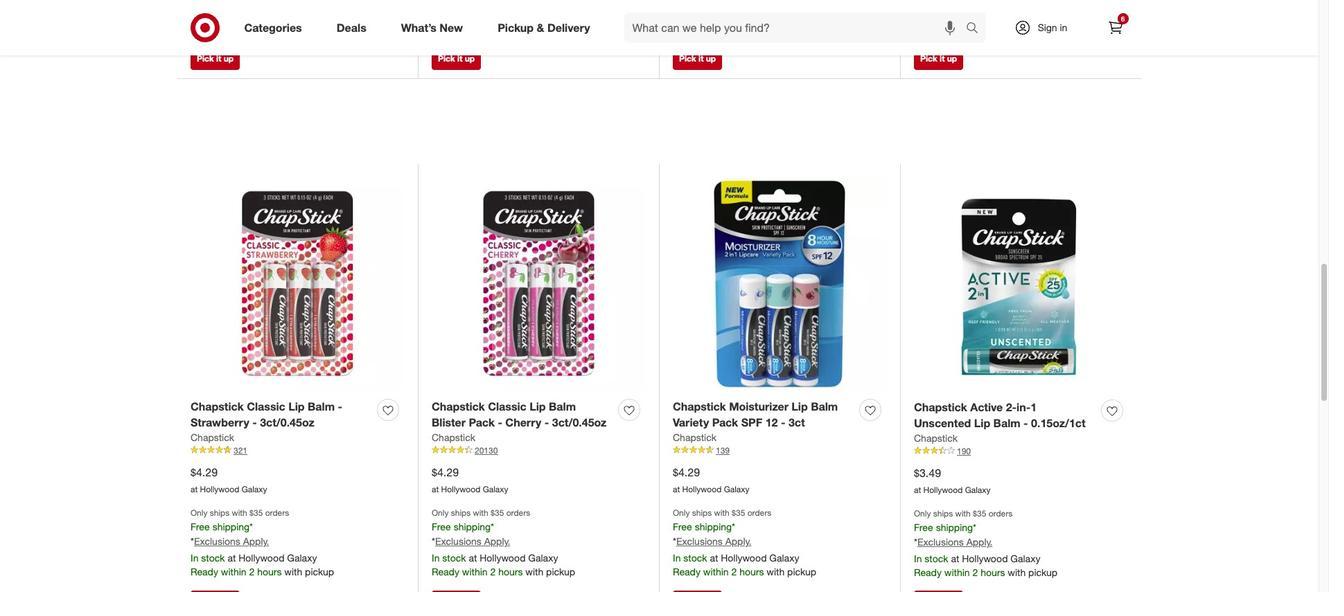 Task type: locate. For each thing, give the bounding box(es) containing it.
2 inside in stock at  hollywood galaxy ready within 2 hours with pickup
[[973, 24, 978, 35]]

ships for chapstick classic lip balm - strawberry - 3ct/0.45oz
[[210, 508, 230, 519]]

exclusions for chapstick classic lip balm - strawberry - 3ct/0.45oz
[[194, 536, 240, 548]]

moisturizer
[[729, 400, 788, 414]]

hours
[[257, 23, 282, 35], [498, 23, 523, 35], [981, 24, 1005, 35], [257, 566, 282, 578], [498, 566, 523, 578], [739, 566, 764, 578], [981, 567, 1005, 579]]

hours inside in stock ready within 2 hours with pickup
[[257, 23, 282, 35]]

orders down 139 link at the right bottom
[[747, 508, 771, 519]]

chapstick link down unscented
[[914, 431, 958, 445]]

1 pick it up from the left
[[197, 53, 234, 64]]

with
[[284, 23, 302, 35], [525, 23, 543, 35], [1008, 24, 1026, 35], [232, 508, 247, 519], [473, 508, 488, 519], [714, 508, 730, 519], [955, 509, 971, 519], [284, 566, 302, 578], [525, 566, 543, 578], [767, 566, 785, 578], [1008, 567, 1026, 579]]

exclusions
[[194, 536, 240, 548], [435, 536, 481, 548], [676, 536, 723, 548], [917, 537, 964, 548]]

2 horizontal spatial $4.29 at hollywood galaxy
[[673, 465, 749, 494]]

spf
[[741, 416, 762, 429]]

chapstick link down the strawberry on the bottom left
[[191, 431, 234, 445]]

exclusions for chapstick moisturizer lip balm variety pack spf 12 - 3ct
[[676, 536, 723, 548]]

chapstick link down blister
[[432, 431, 475, 445]]

chapstick inside chapstick moisturizer lip balm variety pack spf 12 - 3ct
[[673, 400, 726, 414]]

exclusions apply. link
[[194, 536, 269, 548], [435, 536, 510, 548], [676, 536, 751, 548], [917, 537, 992, 548]]

only for chapstick classic lip balm blister pack - cherry - 3ct/0.45oz
[[432, 508, 449, 519]]

classic up 'cherry'
[[488, 400, 527, 414]]

up for 4th 'pick it up' button from the left
[[947, 53, 957, 64]]

1 3ct/0.45oz from the left
[[260, 416, 314, 429]]

3ct/0.45oz inside chapstick classic lip balm - strawberry - 3ct/0.45oz
[[260, 416, 314, 429]]

lip up the 3ct
[[792, 400, 808, 414]]

unscented
[[914, 416, 971, 430]]

0 horizontal spatial classic
[[247, 400, 285, 414]]

in stock ready within 2 hours with pickup
[[191, 9, 334, 35]]

-
[[338, 400, 342, 414], [252, 416, 257, 429], [498, 416, 502, 429], [545, 416, 549, 429], [781, 416, 785, 429], [1024, 416, 1028, 430]]

stock
[[201, 9, 225, 21], [925, 10, 948, 22], [201, 552, 225, 564], [442, 552, 466, 564], [683, 552, 707, 564], [925, 553, 948, 565]]

$4.29 for chapstick moisturizer lip balm variety pack spf 12 - 3ct
[[673, 465, 700, 479]]

321
[[234, 445, 247, 456]]

3ct/0.45oz up 321 link
[[260, 416, 314, 429]]

classic inside chapstick classic lip balm - strawberry - 3ct/0.45oz
[[247, 400, 285, 414]]

balm inside chapstick active 2-in-1 unscented lip balm - 0.15oz/1ct
[[993, 416, 1020, 430]]

up for fourth 'pick it up' button from the right
[[224, 53, 234, 64]]

with inside in stock ready within 2 hours with pickup
[[284, 23, 302, 35]]

classic for 3ct/0.45oz
[[247, 400, 285, 414]]

3ct/0.45oz inside chapstick classic lip balm blister pack - cherry - 3ct/0.45oz
[[552, 416, 607, 429]]

190 link
[[914, 445, 1128, 457]]

2 classic from the left
[[488, 400, 527, 414]]

1 pick it up button from the left
[[191, 48, 240, 70]]

$4.29 down blister
[[432, 465, 459, 479]]

chapstick inside chapstick classic lip balm blister pack - cherry - 3ct/0.45oz
[[432, 400, 485, 414]]

chapstick classic lip balm - strawberry - 3ct/0.45oz
[[191, 400, 342, 429]]

pack inside chapstick moisturizer lip balm variety pack spf 12 - 3ct
[[712, 416, 738, 429]]

chapstick active 2-in-1 unscented lip balm - 0.15oz/1ct
[[914, 400, 1086, 430]]

sign
[[1038, 21, 1057, 33]]

apply. for 3ct/0.45oz
[[243, 536, 269, 548]]

2 up from the left
[[465, 53, 475, 64]]

2 pick it up button from the left
[[432, 48, 481, 70]]

galaxy
[[1011, 10, 1040, 22], [242, 484, 267, 494], [483, 484, 508, 494], [724, 484, 749, 494], [965, 485, 991, 495], [287, 552, 317, 564], [528, 552, 558, 564], [769, 552, 799, 564], [1011, 553, 1040, 565]]

3 up from the left
[[706, 53, 716, 64]]

$3.49
[[914, 466, 941, 480]]

pack inside chapstick classic lip balm blister pack - cherry - 3ct/0.45oz
[[469, 416, 495, 429]]

chapstick link for chapstick classic lip balm - strawberry - 3ct/0.45oz
[[191, 431, 234, 445]]

1 up from the left
[[224, 53, 234, 64]]

2 inside in stock ready within 2 hours with pickup
[[249, 23, 254, 35]]

orders down 20130 link
[[506, 508, 530, 519]]

stock for chapstick classic lip balm - strawberry - 3ct/0.45oz
[[201, 552, 225, 564]]

$4.29 at hollywood galaxy for chapstick classic lip balm - strawberry - 3ct/0.45oz
[[191, 465, 267, 494]]

orders for 3ct/0.45oz
[[265, 508, 289, 519]]

3 $4.29 at hollywood galaxy from the left
[[673, 465, 749, 494]]

pack
[[469, 416, 495, 429], [712, 416, 738, 429]]

$35
[[250, 508, 263, 519], [491, 508, 504, 519], [732, 508, 745, 519], [973, 509, 986, 519]]

$4.29 for chapstick classic lip balm - strawberry - 3ct/0.45oz
[[191, 465, 218, 479]]

balm inside chapstick classic lip balm - strawberry - 3ct/0.45oz
[[308, 400, 335, 414]]

lip inside chapstick classic lip balm - strawberry - 3ct/0.45oz
[[288, 400, 305, 414]]

$4.29 for chapstick classic lip balm blister pack - cherry - 3ct/0.45oz
[[432, 465, 459, 479]]

only ships with $35 orders free shipping * * exclusions apply. in stock at  hollywood galaxy ready within 2 hours with pickup for cherry
[[432, 508, 575, 578]]

3ct/0.45oz up 20130 link
[[552, 416, 607, 429]]

0 horizontal spatial pack
[[469, 416, 495, 429]]

pickup & delivery link
[[486, 12, 607, 43]]

shipping
[[212, 521, 250, 533], [454, 521, 491, 533], [695, 521, 732, 533], [936, 522, 973, 534]]

it
[[216, 53, 221, 64], [457, 53, 462, 64], [699, 53, 704, 64], [940, 53, 945, 64]]

3 pick it up from the left
[[679, 53, 716, 64]]

galaxy inside in stock at  hollywood galaxy ready within 2 hours with pickup
[[1011, 10, 1040, 22]]

hollywood
[[962, 10, 1008, 22], [200, 484, 239, 494], [441, 484, 480, 494], [682, 484, 722, 494], [923, 485, 963, 495], [239, 552, 284, 564], [480, 552, 526, 564], [721, 552, 767, 564], [962, 553, 1008, 565]]

only for chapstick active 2-in-1 unscented lip balm - 0.15oz/1ct
[[914, 509, 931, 519]]

at inside in stock at  hollywood galaxy ready within 2 hours with pickup
[[951, 10, 959, 22]]

4 up from the left
[[947, 53, 957, 64]]

0 horizontal spatial $4.29 at hollywood galaxy
[[191, 465, 267, 494]]

$4.29 at hollywood galaxy for chapstick moisturizer lip balm variety pack spf 12 - 3ct
[[673, 465, 749, 494]]

with inside in stock at  hollywood galaxy ready within 2 hours with pickup
[[1008, 24, 1026, 35]]

- right 12
[[781, 416, 785, 429]]

pick it up
[[197, 53, 234, 64], [438, 53, 475, 64], [679, 53, 716, 64], [920, 53, 957, 64]]

$4.29 down variety at bottom right
[[673, 465, 700, 479]]

chapstick down blister
[[432, 431, 475, 443]]

$4.29 at hollywood galaxy down 139
[[673, 465, 749, 494]]

chapstick classic lip balm - strawberry - 3ct/0.45oz image
[[191, 178, 404, 391], [191, 178, 404, 391]]

pick it up button
[[191, 48, 240, 70], [432, 48, 481, 70], [673, 48, 722, 70], [914, 48, 963, 70]]

1 horizontal spatial classic
[[488, 400, 527, 414]]

chapstick
[[191, 400, 244, 414], [432, 400, 485, 414], [673, 400, 726, 414], [914, 400, 967, 414], [191, 431, 234, 443], [432, 431, 475, 443], [673, 431, 716, 443], [914, 432, 958, 444]]

in
[[191, 9, 198, 21], [914, 10, 922, 22], [191, 552, 198, 564], [432, 552, 440, 564], [673, 552, 681, 564], [914, 553, 922, 565]]

What can we help you find? suggestions appear below search field
[[624, 12, 969, 43]]

chapstick up the strawberry on the bottom left
[[191, 400, 244, 414]]

apply. for cherry
[[484, 536, 510, 548]]

only ships with $35 orders free shipping * * exclusions apply. in stock at  hollywood galaxy ready within 2 hours with pickup for 3ct/0.45oz
[[191, 508, 334, 578]]

1 it from the left
[[216, 53, 221, 64]]

1 classic from the left
[[247, 400, 285, 414]]

exclusions for chapstick classic lip balm blister pack - cherry - 3ct/0.45oz
[[435, 536, 481, 548]]

exclusions apply. link for 3ct/0.45oz
[[194, 536, 269, 548]]

chapstick up unscented
[[914, 400, 967, 414]]

1 horizontal spatial $4.29 at hollywood galaxy
[[432, 465, 508, 494]]

classic up the strawberry on the bottom left
[[247, 400, 285, 414]]

balm inside chapstick moisturizer lip balm variety pack spf 12 - 3ct
[[811, 400, 838, 414]]

pickup inside in stock ready within 2 hours with pickup
[[305, 23, 334, 35]]

free for chapstick moisturizer lip balm variety pack spf 12 - 3ct
[[673, 521, 692, 533]]

orders for balm
[[989, 509, 1013, 519]]

search button
[[959, 12, 993, 46]]

lip inside chapstick classic lip balm blister pack - cherry - 3ct/0.45oz
[[530, 400, 546, 414]]

in for chapstick active 2-in-1 unscented lip balm - 0.15oz/1ct
[[914, 553, 922, 565]]

shipping for 3ct/0.45oz
[[212, 521, 250, 533]]

within inside in stock ready within 2 hours with pickup
[[221, 23, 246, 35]]

what's new link
[[389, 12, 480, 43]]

2 pick from the left
[[438, 53, 455, 64]]

1 horizontal spatial 3ct/0.45oz
[[552, 416, 607, 429]]

in inside in stock ready within 2 hours with pickup
[[191, 9, 198, 21]]

chapstick active 2-in-1 unscented lip balm - 0.15oz/1ct image
[[914, 178, 1128, 392], [914, 178, 1128, 392]]

$35 for 12
[[732, 508, 745, 519]]

orders down $3.49 at hollywood galaxy
[[989, 509, 1013, 519]]

2 $4.29 at hollywood galaxy from the left
[[432, 465, 508, 494]]

classic inside chapstick classic lip balm blister pack - cherry - 3ct/0.45oz
[[488, 400, 527, 414]]

1
[[1031, 400, 1037, 414]]

chapstick link for chapstick active 2-in-1 unscented lip balm - 0.15oz/1ct
[[914, 431, 958, 445]]

in stock at  hollywood galaxy ready within 2 hours with pickup
[[914, 10, 1057, 35]]

chapstick link for chapstick classic lip balm blister pack - cherry - 3ct/0.45oz
[[432, 431, 475, 445]]

3 pick from the left
[[679, 53, 696, 64]]

orders down 321 link
[[265, 508, 289, 519]]

3ct/0.45oz
[[260, 416, 314, 429], [552, 416, 607, 429]]

orders
[[265, 508, 289, 519], [506, 508, 530, 519], [747, 508, 771, 519], [989, 509, 1013, 519]]

classic
[[247, 400, 285, 414], [488, 400, 527, 414]]

lip
[[288, 400, 305, 414], [530, 400, 546, 414], [792, 400, 808, 414], [974, 416, 990, 430]]

blister
[[432, 416, 466, 429]]

$4.29 at hollywood galaxy down 20130
[[432, 465, 508, 494]]

balm up 20130 link
[[549, 400, 576, 414]]

3 it from the left
[[699, 53, 704, 64]]

$4.29 down the strawberry on the bottom left
[[191, 465, 218, 479]]

exclusions apply. link for cherry
[[435, 536, 510, 548]]

only for chapstick moisturizer lip balm variety pack spf 12 - 3ct
[[673, 508, 690, 519]]

apply.
[[243, 536, 269, 548], [484, 536, 510, 548], [725, 536, 751, 548], [966, 537, 992, 548]]

1 $4.29 from the left
[[191, 465, 218, 479]]

lip up 321 link
[[288, 400, 305, 414]]

chapstick classic lip balm blister pack - cherry - 3ct/0.45oz image
[[432, 178, 645, 391], [432, 178, 645, 391]]

pack left spf
[[712, 416, 738, 429]]

stock inside in stock ready within 2 hours with pickup
[[201, 9, 225, 21]]

what's
[[401, 20, 437, 34]]

2 $4.29 from the left
[[432, 465, 459, 479]]

2
[[249, 23, 254, 35], [490, 23, 496, 35], [973, 24, 978, 35], [249, 566, 254, 578], [490, 566, 496, 578], [731, 566, 737, 578], [973, 567, 978, 579]]

deals
[[337, 20, 366, 34]]

exclusions apply. link for 12
[[676, 536, 751, 548]]

pickup
[[305, 23, 334, 35], [546, 23, 575, 35], [1028, 24, 1057, 35], [305, 566, 334, 578], [546, 566, 575, 578], [787, 566, 816, 578], [1028, 567, 1057, 579]]

sign in
[[1038, 21, 1067, 33]]

free
[[191, 521, 210, 533], [432, 521, 451, 533], [673, 521, 692, 533], [914, 522, 933, 534]]

2 3ct/0.45oz from the left
[[552, 416, 607, 429]]

$4.29 at hollywood galaxy
[[191, 465, 267, 494], [432, 465, 508, 494], [673, 465, 749, 494]]

$35 for cherry
[[491, 508, 504, 519]]

$4.29 at hollywood galaxy down 321
[[191, 465, 267, 494]]

within
[[221, 23, 246, 35], [462, 23, 488, 35], [944, 24, 970, 35], [221, 566, 246, 578], [462, 566, 488, 578], [703, 566, 729, 578], [944, 567, 970, 579]]

galaxy inside $3.49 at hollywood galaxy
[[965, 485, 991, 495]]

0 horizontal spatial $4.29
[[191, 465, 218, 479]]

balm up 321 link
[[308, 400, 335, 414]]

ready within 2 hours with pickup
[[432, 23, 575, 35]]

categories
[[244, 20, 302, 34]]

lip up 'cherry'
[[530, 400, 546, 414]]

chapstick link down variety at bottom right
[[673, 431, 716, 445]]

balm down 2-
[[993, 416, 1020, 430]]

hollywood inside in stock at  hollywood galaxy ready within 2 hours with pickup
[[962, 10, 1008, 22]]

2 horizontal spatial $4.29
[[673, 465, 700, 479]]

balm
[[308, 400, 335, 414], [549, 400, 576, 414], [811, 400, 838, 414], [993, 416, 1020, 430]]

exclusions apply. link for balm
[[917, 537, 992, 548]]

$35 for 3ct/0.45oz
[[250, 508, 263, 519]]

1 horizontal spatial pack
[[712, 416, 738, 429]]

- inside chapstick active 2-in-1 unscented lip balm - 0.15oz/1ct
[[1024, 416, 1028, 430]]

stock for chapstick moisturizer lip balm variety pack spf 12 - 3ct
[[683, 552, 707, 564]]

4 pick it up button from the left
[[914, 48, 963, 70]]

chapstick classic lip balm - strawberry - 3ct/0.45oz link
[[191, 399, 371, 431]]

chapstick link for chapstick moisturizer lip balm variety pack spf 12 - 3ct
[[673, 431, 716, 445]]

only
[[191, 508, 208, 519], [432, 508, 449, 519], [673, 508, 690, 519], [914, 509, 931, 519]]

2 pack from the left
[[712, 416, 738, 429]]

chapstick link
[[191, 431, 234, 445], [432, 431, 475, 445], [673, 431, 716, 445], [914, 431, 958, 445]]

1 $4.29 at hollywood galaxy from the left
[[191, 465, 267, 494]]

2-
[[1006, 400, 1017, 414]]

3ct
[[788, 416, 805, 429]]

chapstick up blister
[[432, 400, 485, 414]]

lip down active
[[974, 416, 990, 430]]

balm inside chapstick classic lip balm blister pack - cherry - 3ct/0.45oz
[[549, 400, 576, 414]]

ships
[[210, 508, 230, 519], [451, 508, 471, 519], [692, 508, 712, 519], [933, 509, 953, 519]]

1 pick from the left
[[197, 53, 214, 64]]

up
[[224, 53, 234, 64], [465, 53, 475, 64], [706, 53, 716, 64], [947, 53, 957, 64]]

1 pack from the left
[[469, 416, 495, 429]]

- down in-
[[1024, 416, 1028, 430]]

chapstick moisturizer lip balm variety pack spf 12 - 3ct image
[[673, 178, 886, 391], [673, 178, 886, 391]]

in for chapstick moisturizer lip balm variety pack spf 12 - 3ct
[[673, 552, 681, 564]]

only ships with $35 orders free shipping * * exclusions apply. in stock at  hollywood galaxy ready within 2 hours with pickup
[[191, 508, 334, 578], [432, 508, 575, 578], [673, 508, 816, 578], [914, 509, 1057, 579]]

3 $4.29 from the left
[[673, 465, 700, 479]]

pack for classic
[[469, 416, 495, 429]]

chapstick up variety at bottom right
[[673, 400, 726, 414]]

lip inside chapstick moisturizer lip balm variety pack spf 12 - 3ct
[[792, 400, 808, 414]]

chapstick down the strawberry on the bottom left
[[191, 431, 234, 443]]

3 pick it up button from the left
[[673, 48, 722, 70]]

ready
[[191, 23, 218, 35], [432, 23, 459, 35], [914, 24, 942, 35], [191, 566, 218, 578], [432, 566, 459, 578], [673, 566, 700, 578], [914, 567, 942, 579]]

2 it from the left
[[457, 53, 462, 64]]

pick
[[197, 53, 214, 64], [438, 53, 455, 64], [679, 53, 696, 64], [920, 53, 937, 64]]

balm up 139 link at the right bottom
[[811, 400, 838, 414]]

*
[[250, 521, 253, 533], [491, 521, 494, 533], [732, 521, 735, 533], [973, 522, 976, 534], [191, 536, 194, 548], [432, 536, 435, 548], [673, 536, 676, 548], [914, 537, 917, 548]]

lip inside chapstick active 2-in-1 unscented lip balm - 0.15oz/1ct
[[974, 416, 990, 430]]

6
[[1121, 15, 1125, 23]]

at
[[951, 10, 959, 22], [191, 484, 198, 494], [432, 484, 439, 494], [673, 484, 680, 494], [914, 485, 921, 495], [228, 552, 236, 564], [469, 552, 477, 564], [710, 552, 718, 564], [951, 553, 959, 565]]

1 horizontal spatial $4.29
[[432, 465, 459, 479]]

- left 'cherry'
[[498, 416, 502, 429]]

shipping for 12
[[695, 521, 732, 533]]

deals link
[[325, 12, 384, 43]]

pack up 20130
[[469, 416, 495, 429]]

$4.29
[[191, 465, 218, 479], [432, 465, 459, 479], [673, 465, 700, 479]]

0 horizontal spatial 3ct/0.45oz
[[260, 416, 314, 429]]



Task type: describe. For each thing, give the bounding box(es) containing it.
only ships with $35 orders free shipping * * exclusions apply. in stock at  hollywood galaxy ready within 2 hours with pickup for balm
[[914, 509, 1057, 579]]

pickup
[[498, 20, 534, 34]]

- up 321 link
[[338, 400, 342, 414]]

hollywood inside $3.49 at hollywood galaxy
[[923, 485, 963, 495]]

in for chapstick classic lip balm blister pack - cherry - 3ct/0.45oz
[[432, 552, 440, 564]]

4 it from the left
[[940, 53, 945, 64]]

lip for 3ct/0.45oz
[[288, 400, 305, 414]]

orders for cherry
[[506, 508, 530, 519]]

in inside in stock at  hollywood galaxy ready within 2 hours with pickup
[[914, 10, 922, 22]]

shipping for balm
[[936, 522, 973, 534]]

at inside $3.49 at hollywood galaxy
[[914, 485, 921, 495]]

139 link
[[673, 445, 886, 457]]

delivery
[[547, 20, 590, 34]]

up for 2nd 'pick it up' button from right
[[706, 53, 716, 64]]

chapstick inside chapstick active 2-in-1 unscented lip balm - 0.15oz/1ct
[[914, 400, 967, 414]]

lip for cherry
[[530, 400, 546, 414]]

chapstick down unscented
[[914, 432, 958, 444]]

free for chapstick classic lip balm blister pack - cherry - 3ct/0.45oz
[[432, 521, 451, 533]]

chapstick inside chapstick classic lip balm - strawberry - 3ct/0.45oz
[[191, 400, 244, 414]]

exclusions for chapstick active 2-in-1 unscented lip balm - 0.15oz/1ct
[[917, 537, 964, 548]]

0.15oz/1ct
[[1031, 416, 1086, 430]]

&
[[537, 20, 544, 34]]

- inside chapstick moisturizer lip balm variety pack spf 12 - 3ct
[[781, 416, 785, 429]]

$35 for balm
[[973, 509, 986, 519]]

sign in link
[[1002, 12, 1089, 43]]

ready inside in stock at  hollywood galaxy ready within 2 hours with pickup
[[914, 24, 942, 35]]

4 pick it up from the left
[[920, 53, 957, 64]]

what's new
[[401, 20, 463, 34]]

only ships with $35 orders free shipping * * exclusions apply. in stock at  hollywood galaxy ready within 2 hours with pickup for 12
[[673, 508, 816, 578]]

ready inside in stock ready within 2 hours with pickup
[[191, 23, 218, 35]]

orders for 12
[[747, 508, 771, 519]]

190
[[957, 446, 971, 456]]

chapstick moisturizer lip balm variety pack spf 12 - 3ct
[[673, 400, 838, 429]]

$4.29 at hollywood galaxy for chapstick classic lip balm blister pack - cherry - 3ct/0.45oz
[[432, 465, 508, 494]]

ships for chapstick active 2-in-1 unscented lip balm - 0.15oz/1ct
[[933, 509, 953, 519]]

ships for chapstick moisturizer lip balm variety pack spf 12 - 3ct
[[692, 508, 712, 519]]

shipping for cherry
[[454, 521, 491, 533]]

categories link
[[232, 12, 319, 43]]

pack for moisturizer
[[712, 416, 738, 429]]

classic for cherry
[[488, 400, 527, 414]]

search
[[959, 22, 993, 36]]

ships for chapstick classic lip balm blister pack - cherry - 3ct/0.45oz
[[451, 508, 471, 519]]

139
[[716, 445, 730, 456]]

$3.49 at hollywood galaxy
[[914, 466, 991, 495]]

in-
[[1017, 400, 1031, 414]]

in
[[1060, 21, 1067, 33]]

chapstick classic lip balm blister pack - cherry - 3ct/0.45oz
[[432, 400, 607, 429]]

up for third 'pick it up' button from the right
[[465, 53, 475, 64]]

in for chapstick classic lip balm - strawberry - 3ct/0.45oz
[[191, 552, 198, 564]]

free for chapstick active 2-in-1 unscented lip balm - 0.15oz/1ct
[[914, 522, 933, 534]]

only for chapstick classic lip balm - strawberry - 3ct/0.45oz
[[191, 508, 208, 519]]

chapstick classic lip balm blister pack - cherry - 3ct/0.45oz link
[[432, 399, 613, 431]]

active
[[970, 400, 1003, 414]]

4 pick from the left
[[920, 53, 937, 64]]

- right 'cherry'
[[545, 416, 549, 429]]

within inside in stock at  hollywood galaxy ready within 2 hours with pickup
[[944, 24, 970, 35]]

stock inside in stock at  hollywood galaxy ready within 2 hours with pickup
[[925, 10, 948, 22]]

strawberry
[[191, 416, 249, 429]]

hours inside in stock at  hollywood galaxy ready within 2 hours with pickup
[[981, 24, 1005, 35]]

chapstick active 2-in-1 unscented lip balm - 0.15oz/1ct link
[[914, 400, 1096, 431]]

variety
[[673, 416, 709, 429]]

stock for chapstick active 2-in-1 unscented lip balm - 0.15oz/1ct
[[925, 553, 948, 565]]

new
[[440, 20, 463, 34]]

chapstick down variety at bottom right
[[673, 431, 716, 443]]

apply. for 12
[[725, 536, 751, 548]]

chapstick moisturizer lip balm variety pack spf 12 - 3ct link
[[673, 399, 854, 431]]

cherry
[[505, 416, 541, 429]]

lip for 12
[[792, 400, 808, 414]]

- right the strawberry on the bottom left
[[252, 416, 257, 429]]

20130
[[475, 445, 498, 456]]

pickup & delivery
[[498, 20, 590, 34]]

pickup inside in stock at  hollywood galaxy ready within 2 hours with pickup
[[1028, 24, 1057, 35]]

12
[[765, 416, 778, 429]]

2 pick it up from the left
[[438, 53, 475, 64]]

321 link
[[191, 445, 404, 457]]

balm for chapstick classic lip balm blister pack - cherry - 3ct/0.45oz
[[549, 400, 576, 414]]

20130 link
[[432, 445, 645, 457]]

apply. for balm
[[966, 537, 992, 548]]

free for chapstick classic lip balm - strawberry - 3ct/0.45oz
[[191, 521, 210, 533]]

stock for chapstick classic lip balm blister pack - cherry - 3ct/0.45oz
[[442, 552, 466, 564]]

balm for chapstick moisturizer lip balm variety pack spf 12 - 3ct
[[811, 400, 838, 414]]

6 link
[[1100, 12, 1131, 43]]

balm for chapstick classic lip balm - strawberry - 3ct/0.45oz
[[308, 400, 335, 414]]



Task type: vqa. For each thing, say whether or not it's contained in the screenshot.
Only ships with $35 orders Free shipping * * Exclusions Apply. In stock at  Hollywood Galaxy Ready within 2 hours with pickup related to 12
yes



